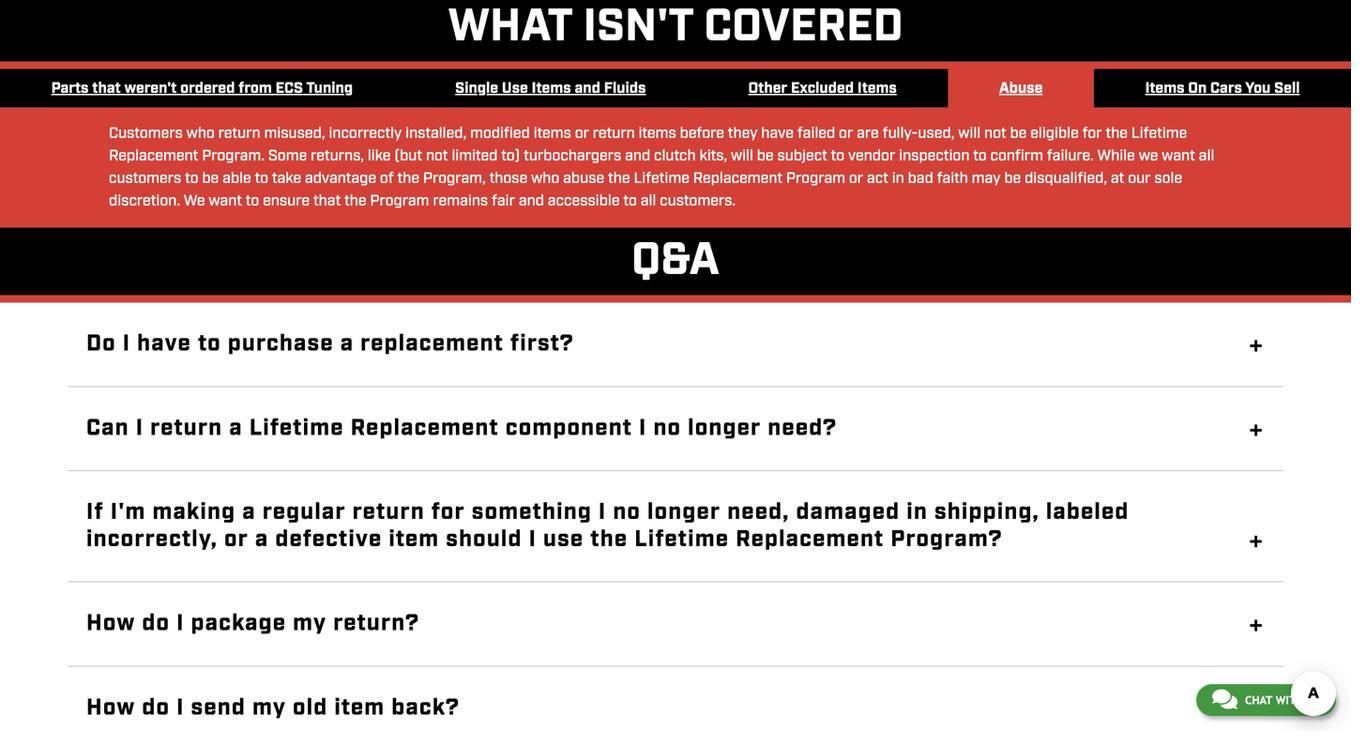 Task type: describe. For each thing, give the bounding box(es) containing it.
package
[[191, 609, 286, 639]]

1 horizontal spatial program
[[786, 169, 846, 189]]

or up turbochargers
[[575, 124, 589, 144]]

we
[[184, 191, 205, 211]]

if i'm making a regular return for something i no longer need, damaged in shipping, labeled incorrectly, or a defective item should i use the lifetime replacement program?
[[86, 497, 1129, 555]]

to right able at the top of the page
[[255, 169, 268, 189]]

fluids
[[604, 79, 646, 99]]

turbochargers
[[524, 146, 622, 166]]

0 vertical spatial longer
[[688, 413, 761, 443]]

can
[[86, 413, 129, 443]]

0 horizontal spatial and
[[519, 191, 544, 211]]

old
[[293, 693, 328, 723]]

program?
[[891, 525, 1003, 555]]

items on cars you sell
[[1145, 79, 1300, 99]]

customers who return misused, incorrectly installed, modified items or return items before they have failed or are fully-used, will not be eligible for the lifetime replacement program. some returns, like (but not limited to) turbochargers and clutch kits, will be subject to vendor inspection to confirm failure.  while we want all customers to be able to take advantage of the program, those who abuse the lifetime replacement program or act in bad faith may be disqualified, at our sole discretion. we want to ensure that the program remains fair and accessible to all customers.
[[109, 124, 1215, 211]]

program,
[[423, 169, 486, 189]]

are
[[857, 124, 879, 144]]

chat
[[1245, 694, 1273, 707]]

items for use
[[532, 79, 571, 99]]

to down able at the top of the page
[[246, 191, 259, 211]]

labeled
[[1046, 497, 1129, 528]]

vendor
[[848, 146, 896, 166]]

sole
[[1155, 169, 1183, 189]]

need?
[[768, 413, 837, 443]]

before
[[680, 124, 724, 144]]

longer inside if i'm making a regular return for something i no longer need, damaged in shipping, labeled incorrectly, or a defective item should i use the lifetime replacement program?
[[648, 497, 721, 528]]

that inside customers who return misused, incorrectly installed, modified items or return items before they have failed or are fully-used, will not be eligible for the lifetime replacement program. some returns, like (but not limited to) turbochargers and clutch kits, will be subject to vendor inspection to confirm failure.  while we want all customers to be able to take advantage of the program, those who abuse the lifetime replacement program or act in bad faith may be disqualified, at our sole discretion. we want to ensure that the program remains fair and accessible to all customers.
[[313, 191, 341, 211]]

making
[[152, 497, 236, 528]]

the right abuse
[[608, 169, 630, 189]]

while
[[1098, 146, 1135, 166]]

accessible
[[548, 191, 620, 211]]

0 horizontal spatial all
[[641, 191, 656, 211]]

in inside if i'm making a regular return for something i no longer need, damaged in shipping, labeled incorrectly, or a defective item should i use the lifetime replacement program?
[[907, 497, 928, 528]]

i'm
[[111, 497, 146, 528]]

q&a
[[632, 231, 720, 291]]

tab list containing parts that weren't ordered from ecs tuning
[[0, 69, 1351, 108]]

able
[[223, 169, 251, 189]]

program.
[[202, 146, 265, 166]]

first?
[[510, 329, 574, 359]]

need,
[[728, 497, 790, 528]]

1 horizontal spatial will
[[958, 124, 981, 144]]

installed,
[[406, 124, 467, 144]]

0 vertical spatial all
[[1199, 146, 1215, 166]]

chat with us
[[1245, 694, 1320, 707]]

back?
[[392, 693, 460, 723]]

single use items and fluids
[[455, 79, 646, 99]]

ordered
[[180, 79, 235, 99]]

be down they
[[757, 146, 774, 166]]

other excluded items
[[749, 79, 897, 99]]

may
[[972, 169, 1001, 189]]

to right accessible on the top left
[[624, 191, 637, 211]]

faith
[[937, 169, 968, 189]]

disqualified,
[[1025, 169, 1107, 189]]

excluded
[[791, 79, 854, 99]]

us
[[1307, 694, 1320, 707]]

0 vertical spatial who
[[186, 124, 215, 144]]

bad
[[908, 169, 934, 189]]

shipping,
[[935, 497, 1040, 528]]

weren't
[[124, 79, 177, 99]]

1 horizontal spatial who
[[531, 169, 560, 189]]

failed
[[797, 124, 835, 144]]

how for how do i package my return?
[[86, 609, 136, 639]]

to down failed
[[831, 146, 845, 166]]

misused,
[[264, 124, 325, 144]]

with
[[1276, 694, 1304, 707]]

should
[[446, 525, 522, 555]]

(but
[[394, 146, 422, 166]]

defective
[[275, 525, 382, 555]]

confirm
[[991, 146, 1044, 166]]

i right "can"
[[136, 413, 144, 443]]

do for send
[[142, 693, 170, 723]]

return down fluids
[[593, 124, 635, 144]]

our
[[1128, 169, 1151, 189]]

abuse button
[[948, 69, 1094, 108]]

of
[[380, 169, 394, 189]]

0 horizontal spatial not
[[426, 146, 448, 166]]

abuse tab panel
[[109, 122, 1243, 213]]

to left purchase
[[198, 329, 221, 359]]

modified
[[470, 124, 530, 144]]

the right of
[[397, 169, 420, 189]]

my for send
[[252, 693, 286, 723]]

items on cars you sell button
[[1094, 69, 1351, 108]]

advantage
[[305, 169, 376, 189]]

be down confirm
[[1004, 169, 1021, 189]]

customers
[[109, 124, 183, 144]]

to)
[[501, 146, 520, 166]]

kits,
[[700, 146, 727, 166]]

cars
[[1211, 79, 1242, 99]]

from
[[239, 79, 272, 99]]

regular
[[262, 497, 346, 528]]

take
[[272, 169, 301, 189]]

0 horizontal spatial item
[[334, 693, 385, 723]]

damaged
[[796, 497, 900, 528]]

have inside customers who return misused, incorrectly installed, modified items or return items before they have failed or are fully-used, will not be eligible for the lifetime replacement program. some returns, like (but not limited to) turbochargers and clutch kits, will be subject to vendor inspection to confirm failure.  while we want all customers to be able to take advantage of the program, those who abuse the lifetime replacement program or act in bad faith may be disqualified, at our sole discretion. we want to ensure that the program remains fair and accessible to all customers.
[[761, 124, 794, 144]]

chat with us link
[[1196, 684, 1336, 716]]

those
[[489, 169, 528, 189]]

or left are
[[839, 124, 853, 144]]



Task type: locate. For each thing, give the bounding box(es) containing it.
0 vertical spatial item
[[389, 525, 439, 555]]

some
[[268, 146, 307, 166]]

the up "while"
[[1106, 124, 1128, 144]]

fair
[[492, 191, 515, 211]]

0 vertical spatial in
[[892, 169, 904, 189]]

inspection
[[899, 146, 970, 166]]

comments image
[[1212, 688, 1238, 710]]

i right "component" on the bottom of the page
[[639, 413, 647, 443]]

all right we
[[1199, 146, 1215, 166]]

items right use
[[532, 79, 571, 99]]

have right the do
[[137, 329, 191, 359]]

if
[[86, 497, 104, 528]]

0 horizontal spatial items
[[534, 124, 571, 144]]

do i have to purchase a replacement first?
[[86, 329, 574, 359]]

that
[[92, 79, 121, 99], [313, 191, 341, 211]]

longer left need,
[[648, 497, 721, 528]]

or left regular
[[224, 525, 249, 555]]

0 vertical spatial my
[[293, 609, 327, 639]]

how do i send my old item back?
[[86, 693, 460, 723]]

the right the use
[[591, 525, 628, 555]]

at
[[1111, 169, 1125, 189]]

1 horizontal spatial my
[[293, 609, 327, 639]]

1 horizontal spatial want
[[1162, 146, 1195, 166]]

0 horizontal spatial will
[[731, 146, 754, 166]]

single use items and fluids button
[[404, 69, 697, 108]]

1 vertical spatial and
[[625, 146, 651, 166]]

clutch
[[654, 146, 696, 166]]

1 horizontal spatial in
[[907, 497, 928, 528]]

that right parts
[[92, 79, 121, 99]]

we
[[1139, 146, 1159, 166]]

2 vertical spatial and
[[519, 191, 544, 211]]

i left package
[[177, 609, 184, 639]]

purchase
[[228, 329, 334, 359]]

1 do from the top
[[142, 609, 170, 639]]

0 vertical spatial for
[[1083, 124, 1102, 144]]

i
[[123, 329, 131, 359], [136, 413, 144, 443], [639, 413, 647, 443], [599, 497, 607, 528], [529, 525, 537, 555], [177, 609, 184, 639], [177, 693, 184, 723]]

1 how from the top
[[86, 609, 136, 639]]

to
[[831, 146, 845, 166], [973, 146, 987, 166], [185, 169, 199, 189], [255, 169, 268, 189], [246, 191, 259, 211], [624, 191, 637, 211], [198, 329, 221, 359]]

parts
[[51, 79, 89, 99]]

want up sole
[[1162, 146, 1195, 166]]

1 vertical spatial not
[[426, 146, 448, 166]]

item
[[389, 525, 439, 555], [334, 693, 385, 723]]

0 vertical spatial do
[[142, 609, 170, 639]]

0 horizontal spatial my
[[252, 693, 286, 723]]

eligible
[[1031, 124, 1079, 144]]

incorrectly
[[329, 124, 402, 144]]

return?
[[333, 609, 420, 639]]

ensure
[[263, 191, 310, 211]]

and left clutch
[[625, 146, 651, 166]]

0 horizontal spatial in
[[892, 169, 904, 189]]

the down advantage
[[344, 191, 367, 211]]

to up may
[[973, 146, 987, 166]]

other excluded items button
[[697, 69, 948, 108]]

3 items from the left
[[1145, 79, 1185, 99]]

0 vertical spatial that
[[92, 79, 121, 99]]

items inside single use items and fluids button
[[532, 79, 571, 99]]

use
[[543, 525, 584, 555]]

0 vertical spatial no
[[654, 413, 682, 443]]

2 items from the left
[[639, 124, 676, 144]]

1 vertical spatial who
[[531, 169, 560, 189]]

i left the use
[[529, 525, 537, 555]]

they
[[728, 124, 758, 144]]

1 vertical spatial item
[[334, 693, 385, 723]]

not
[[984, 124, 1007, 144], [426, 146, 448, 166]]

or left act
[[849, 169, 864, 189]]

1 items from the left
[[532, 79, 571, 99]]

used,
[[918, 124, 955, 144]]

limited
[[452, 146, 498, 166]]

0 vertical spatial have
[[761, 124, 794, 144]]

replacement inside if i'm making a regular return for something i no longer need, damaged in shipping, labeled incorrectly, or a defective item should i use the lifetime replacement program?
[[736, 525, 884, 555]]

1 vertical spatial how
[[86, 693, 136, 723]]

will right used,
[[958, 124, 981, 144]]

1 vertical spatial do
[[142, 693, 170, 723]]

2 how from the top
[[86, 693, 136, 723]]

in
[[892, 169, 904, 189], [907, 497, 928, 528]]

like
[[368, 146, 391, 166]]

do left package
[[142, 609, 170, 639]]

1 items from the left
[[534, 124, 571, 144]]

who down turbochargers
[[531, 169, 560, 189]]

1 vertical spatial have
[[137, 329, 191, 359]]

failure.
[[1047, 146, 1094, 166]]

items up are
[[858, 79, 897, 99]]

0 horizontal spatial that
[[92, 79, 121, 99]]

will
[[958, 124, 981, 144], [731, 146, 754, 166]]

i right the use
[[599, 497, 607, 528]]

no inside if i'm making a regular return for something i no longer need, damaged in shipping, labeled incorrectly, or a defective item should i use the lifetime replacement program?
[[613, 497, 641, 528]]

items inside other excluded items button
[[858, 79, 897, 99]]

0 horizontal spatial want
[[209, 191, 242, 211]]

1 vertical spatial program
[[370, 191, 429, 211]]

my left old
[[252, 693, 286, 723]]

1 vertical spatial longer
[[648, 497, 721, 528]]

component
[[506, 413, 633, 443]]

1 vertical spatial no
[[613, 497, 641, 528]]

for inside if i'm making a regular return for something i no longer need, damaged in shipping, labeled incorrectly, or a defective item should i use the lifetime replacement program?
[[432, 497, 465, 528]]

1 horizontal spatial items
[[639, 124, 676, 144]]

subject
[[778, 146, 828, 166]]

1 horizontal spatial have
[[761, 124, 794, 144]]

lifetime inside if i'm making a regular return for something i no longer need, damaged in shipping, labeled incorrectly, or a defective item should i use the lifetime replacement program?
[[635, 525, 729, 555]]

single
[[455, 79, 498, 99]]

1 horizontal spatial all
[[1199, 146, 1215, 166]]

parts that weren't ordered from ecs tuning button
[[0, 69, 404, 108]]

1 vertical spatial in
[[907, 497, 928, 528]]

remains
[[433, 191, 488, 211]]

in right damaged
[[907, 497, 928, 528]]

do
[[86, 329, 116, 359]]

return right "can"
[[150, 413, 223, 443]]

customers.
[[660, 191, 736, 211]]

be left able at the top of the page
[[202, 169, 219, 189]]

1 horizontal spatial no
[[654, 413, 682, 443]]

all
[[1199, 146, 1215, 166], [641, 191, 656, 211]]

be
[[1010, 124, 1027, 144], [757, 146, 774, 166], [202, 169, 219, 189], [1004, 169, 1021, 189]]

0 horizontal spatial for
[[432, 497, 465, 528]]

0 horizontal spatial program
[[370, 191, 429, 211]]

have up "subject"
[[761, 124, 794, 144]]

items left on
[[1145, 79, 1185, 99]]

the inside if i'm making a regular return for something i no longer need, damaged in shipping, labeled incorrectly, or a defective item should i use the lifetime replacement program?
[[591, 525, 628, 555]]

2 items from the left
[[858, 79, 897, 99]]

to up we on the top left
[[185, 169, 199, 189]]

my for package
[[293, 609, 327, 639]]

that inside button
[[92, 79, 121, 99]]

use
[[502, 79, 528, 99]]

will down they
[[731, 146, 754, 166]]

do
[[142, 609, 170, 639], [142, 693, 170, 723]]

item right old
[[334, 693, 385, 723]]

1 vertical spatial my
[[252, 693, 286, 723]]

0 vertical spatial want
[[1162, 146, 1195, 166]]

do left send
[[142, 693, 170, 723]]

be up confirm
[[1010, 124, 1027, 144]]

return right regular
[[353, 497, 425, 528]]

item left should
[[389, 525, 439, 555]]

in right act
[[892, 169, 904, 189]]

how for how do i send my old item back?
[[86, 693, 136, 723]]

in inside customers who return misused, incorrectly installed, modified items or return items before they have failed or are fully-used, will not be eligible for the lifetime replacement program. some returns, like (but not limited to) turbochargers and clutch kits, will be subject to vendor inspection to confirm failure.  while we want all customers to be able to take advantage of the program, those who abuse the lifetime replacement program or act in bad faith may be disqualified, at our sole discretion. we want to ensure that the program remains fair and accessible to all customers.
[[892, 169, 904, 189]]

return
[[218, 124, 261, 144], [593, 124, 635, 144], [150, 413, 223, 443], [353, 497, 425, 528]]

return inside if i'm making a regular return for something i no longer need, damaged in shipping, labeled incorrectly, or a defective item should i use the lifetime replacement program?
[[353, 497, 425, 528]]

items up turbochargers
[[534, 124, 571, 144]]

items inside items on cars you sell button
[[1145, 79, 1185, 99]]

discretion.
[[109, 191, 180, 211]]

parts that weren't ordered from ecs tuning
[[51, 79, 353, 99]]

items up clutch
[[639, 124, 676, 144]]

0 vertical spatial will
[[958, 124, 981, 144]]

all left customers.
[[641, 191, 656, 211]]

i right the do
[[123, 329, 131, 359]]

2 horizontal spatial and
[[625, 146, 651, 166]]

return up program.
[[218, 124, 261, 144]]

1 vertical spatial want
[[209, 191, 242, 211]]

1 horizontal spatial item
[[389, 525, 439, 555]]

want down able at the top of the page
[[209, 191, 242, 211]]

for inside customers who return misused, incorrectly installed, modified items or return items before they have failed or are fully-used, will not be eligible for the lifetime replacement program. some returns, like (but not limited to) turbochargers and clutch kits, will be subject to vendor inspection to confirm failure.  while we want all customers to be able to take advantage of the program, those who abuse the lifetime replacement program or act in bad faith may be disqualified, at our sole discretion. we want to ensure that the program remains fair and accessible to all customers.
[[1083, 124, 1102, 144]]

send
[[191, 693, 246, 723]]

have
[[761, 124, 794, 144], [137, 329, 191, 359]]

tuning
[[306, 79, 353, 99]]

items for excluded
[[858, 79, 897, 99]]

0 horizontal spatial who
[[186, 124, 215, 144]]

1 vertical spatial will
[[731, 146, 754, 166]]

0 vertical spatial program
[[786, 169, 846, 189]]

longer left need?
[[688, 413, 761, 443]]

fully-
[[883, 124, 918, 144]]

abuse
[[999, 79, 1043, 99]]

0 horizontal spatial no
[[613, 497, 641, 528]]

for up failure.
[[1083, 124, 1102, 144]]

0 vertical spatial and
[[575, 79, 601, 99]]

item inside if i'm making a regular return for something i no longer need, damaged in shipping, labeled incorrectly, or a defective item should i use the lifetime replacement program?
[[389, 525, 439, 555]]

program down "subject"
[[786, 169, 846, 189]]

0 horizontal spatial items
[[532, 79, 571, 99]]

other
[[749, 79, 788, 99]]

a
[[340, 329, 354, 359], [229, 413, 243, 443], [242, 497, 256, 528], [255, 525, 269, 555]]

sell
[[1275, 79, 1300, 99]]

who up program.
[[186, 124, 215, 144]]

1 vertical spatial that
[[313, 191, 341, 211]]

0 vertical spatial not
[[984, 124, 1007, 144]]

items
[[534, 124, 571, 144], [639, 124, 676, 144]]

items
[[532, 79, 571, 99], [858, 79, 897, 99], [1145, 79, 1185, 99]]

longer
[[688, 413, 761, 443], [648, 497, 721, 528]]

the
[[1106, 124, 1128, 144], [397, 169, 420, 189], [608, 169, 630, 189], [344, 191, 367, 211], [591, 525, 628, 555]]

abuse
[[563, 169, 605, 189]]

and left fluids
[[575, 79, 601, 99]]

1 horizontal spatial for
[[1083, 124, 1102, 144]]

1 horizontal spatial not
[[984, 124, 1007, 144]]

program down of
[[370, 191, 429, 211]]

1 vertical spatial all
[[641, 191, 656, 211]]

tab list
[[0, 69, 1351, 108]]

how do i package my return?
[[86, 609, 420, 639]]

i left send
[[177, 693, 184, 723]]

or inside if i'm making a regular return for something i no longer need, damaged in shipping, labeled incorrectly, or a defective item should i use the lifetime replacement program?
[[224, 525, 249, 555]]

ecs
[[276, 79, 303, 99]]

can i return a lifetime replacement component i no longer need?
[[86, 413, 837, 443]]

act
[[867, 169, 889, 189]]

2 do from the top
[[142, 693, 170, 723]]

not down "installed,"
[[426, 146, 448, 166]]

something
[[472, 497, 592, 528]]

1 horizontal spatial items
[[858, 79, 897, 99]]

1 vertical spatial for
[[432, 497, 465, 528]]

my left return? at the left
[[293, 609, 327, 639]]

1 horizontal spatial that
[[313, 191, 341, 211]]

and inside button
[[575, 79, 601, 99]]

not up confirm
[[984, 124, 1007, 144]]

2 horizontal spatial items
[[1145, 79, 1185, 99]]

do for package
[[142, 609, 170, 639]]

0 vertical spatial how
[[86, 609, 136, 639]]

and right fair at the left top of page
[[519, 191, 544, 211]]

you
[[1246, 79, 1271, 99]]

for left "something"
[[432, 497, 465, 528]]

0 horizontal spatial have
[[137, 329, 191, 359]]

that down advantage
[[313, 191, 341, 211]]

1 horizontal spatial and
[[575, 79, 601, 99]]

how
[[86, 609, 136, 639], [86, 693, 136, 723]]

returns,
[[311, 146, 364, 166]]

on
[[1188, 79, 1207, 99]]



Task type: vqa. For each thing, say whether or not it's contained in the screenshot.
bottommost $229.00
no



